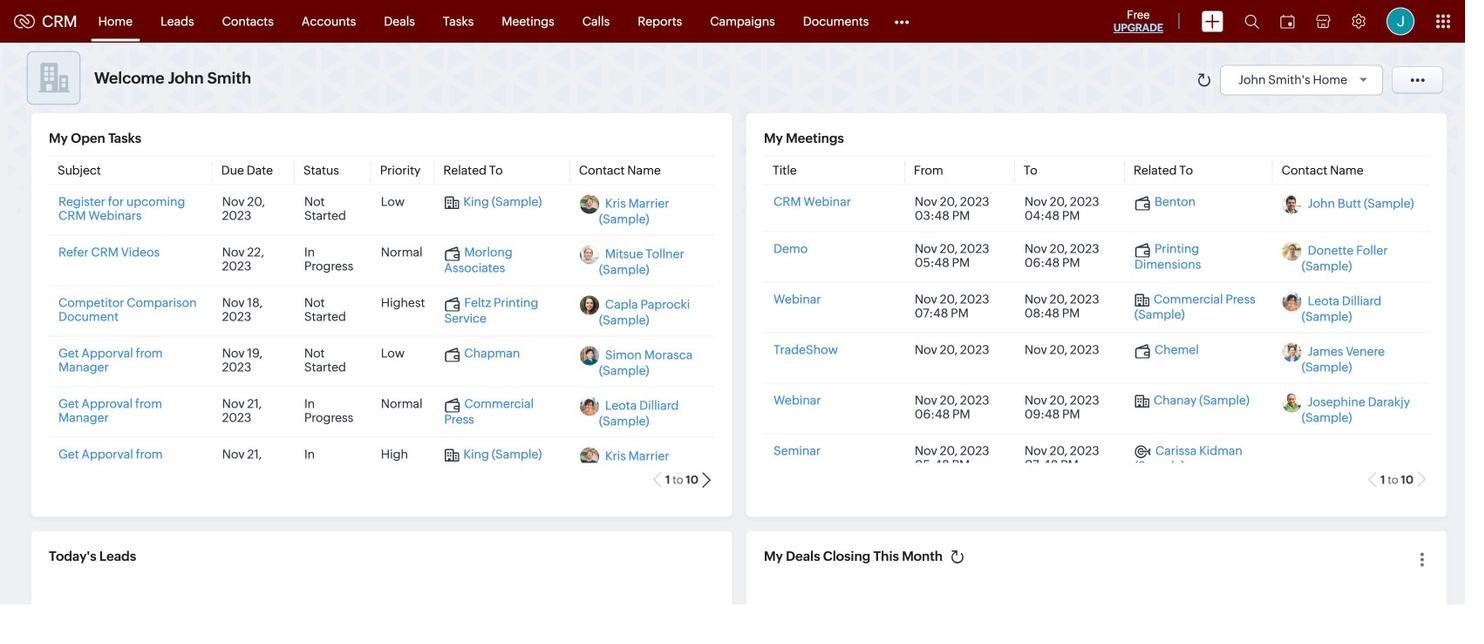 Task type: describe. For each thing, give the bounding box(es) containing it.
calendar image
[[1280, 14, 1295, 28]]

search image
[[1244, 14, 1259, 29]]

Other Modules field
[[883, 7, 920, 35]]



Task type: locate. For each thing, give the bounding box(es) containing it.
logo image
[[14, 14, 35, 28]]

profile image
[[1387, 7, 1415, 35]]

search element
[[1234, 0, 1270, 43]]

profile element
[[1376, 0, 1425, 42]]

create menu image
[[1202, 11, 1224, 32]]

create menu element
[[1191, 0, 1234, 42]]



Task type: vqa. For each thing, say whether or not it's contained in the screenshot.
the logo
yes



